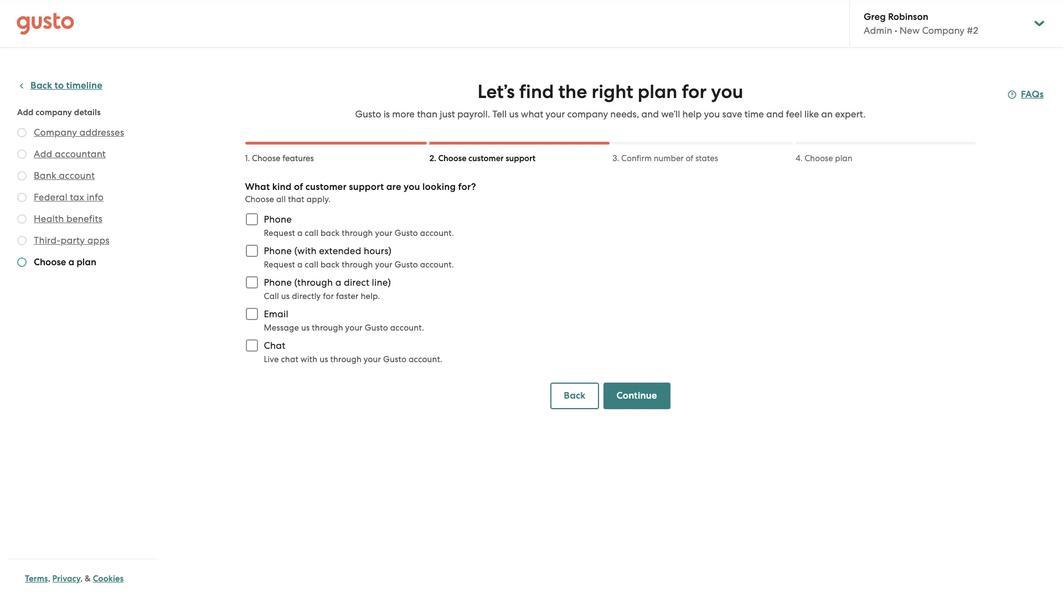 Task type: locate. For each thing, give the bounding box(es) containing it.
of for kind
[[294, 181, 303, 193]]

1 horizontal spatial company
[[568, 109, 609, 120]]

info
[[87, 192, 104, 203]]

party
[[61, 235, 85, 246]]

back for back
[[564, 390, 586, 402]]

0 vertical spatial request a call back through your gusto account.
[[264, 228, 454, 238]]

through down the 'message us through your gusto account.'
[[331, 355, 362, 365]]

confirm number of states
[[622, 153, 719, 163]]

kind
[[272, 181, 292, 193]]

live
[[264, 355, 279, 365]]

request a call back through your gusto account. up direct
[[264, 260, 454, 270]]

check image left the bank
[[17, 171, 27, 181]]

federal
[[34, 192, 67, 203]]

a down third-party apps button
[[68, 257, 74, 268]]

phone for phone
[[264, 214, 292, 225]]

your
[[546, 109, 565, 120], [375, 228, 393, 238], [375, 260, 393, 270], [346, 323, 363, 333], [364, 355, 381, 365]]

features
[[283, 153, 314, 163]]

a inside list
[[68, 257, 74, 268]]

0 vertical spatial back
[[321, 228, 340, 238]]

plan inside let's find the right plan for you gusto is more than just payroll. tell us what your company needs, and we'll help you save time and feel like an expert.
[[638, 80, 678, 103]]

0 horizontal spatial and
[[642, 109, 659, 120]]

2 horizontal spatial plan
[[836, 153, 853, 163]]

check image left health
[[17, 214, 27, 224]]

back
[[30, 80, 52, 91], [564, 390, 586, 402]]

1 check image from the top
[[17, 150, 27, 159]]

support
[[506, 153, 536, 163], [349, 181, 384, 193]]

0 horizontal spatial company
[[34, 127, 77, 138]]

more
[[392, 109, 415, 120]]

you up the save
[[712, 80, 744, 103]]

add up the bank
[[34, 149, 52, 160]]

1 vertical spatial phone
[[264, 245, 292, 257]]

request up (with
[[264, 228, 295, 238]]

needs,
[[611, 109, 640, 120]]

0 horizontal spatial plan
[[77, 257, 96, 268]]

choose down like
[[805, 153, 834, 163]]

through for phone
[[342, 228, 373, 238]]

your down the 'message us through your gusto account.'
[[364, 355, 381, 365]]

us
[[509, 109, 519, 120], [281, 291, 290, 301], [301, 323, 310, 333], [320, 355, 328, 365]]

2 , from the left
[[80, 574, 83, 584]]

choose a plan list
[[17, 126, 153, 272]]

, left the &
[[80, 574, 83, 584]]

1 horizontal spatial back
[[564, 390, 586, 402]]

terms , privacy , & cookies
[[25, 574, 124, 584]]

0 horizontal spatial add
[[17, 108, 34, 117]]

check image left add accountant
[[17, 150, 27, 159]]

company left #2
[[923, 25, 965, 36]]

1 vertical spatial request a call back through your gusto account.
[[264, 260, 454, 270]]

plan
[[638, 80, 678, 103], [836, 153, 853, 163], [77, 257, 96, 268]]

back for back to timeline
[[30, 80, 52, 91]]

3 phone from the top
[[264, 277, 292, 288]]

1 request a call back through your gusto account. from the top
[[264, 228, 454, 238]]

looking
[[423, 181, 456, 193]]

1 vertical spatial you
[[705, 109, 720, 120]]

2 check image from the top
[[17, 171, 27, 181]]

gusto inside let's find the right plan for you gusto is more than just payroll. tell us what your company needs, and we'll help you save time and feel like an expert.
[[355, 109, 381, 120]]

your right what
[[546, 109, 565, 120]]

1 horizontal spatial and
[[767, 109, 784, 120]]

1 request from the top
[[264, 228, 295, 238]]

company addresses
[[34, 127, 124, 138]]

4 check image from the top
[[17, 236, 27, 245]]

bank account button
[[34, 169, 95, 182]]

0 horizontal spatial for
[[323, 291, 334, 301]]

you
[[712, 80, 744, 103], [705, 109, 720, 120], [404, 181, 420, 193]]

choose
[[252, 153, 281, 163], [439, 153, 467, 163], [805, 153, 834, 163], [245, 195, 274, 204], [34, 257, 66, 268]]

time
[[745, 109, 765, 120]]

for down phone (through a direct line)
[[323, 291, 334, 301]]

1 check image from the top
[[17, 128, 27, 137]]

us inside let's find the right plan for you gusto is more than just payroll. tell us what your company needs, and we'll help you save time and feel like an expert.
[[509, 109, 519, 120]]

phone (through a direct line)
[[264, 277, 391, 288]]

0 vertical spatial for
[[682, 80, 707, 103]]

your down the hours)
[[375, 260, 393, 270]]

1 horizontal spatial of
[[686, 153, 694, 163]]

benefits
[[66, 213, 103, 224]]

5 check image from the top
[[17, 258, 27, 267]]

3 check image from the top
[[17, 214, 27, 224]]

you for for
[[712, 80, 744, 103]]

add down back to timeline button
[[17, 108, 34, 117]]

back
[[321, 228, 340, 238], [321, 260, 340, 270]]

2 vertical spatial you
[[404, 181, 420, 193]]

support inside what kind of customer support are you looking for? choose all that apply.
[[349, 181, 384, 193]]

feel
[[787, 109, 803, 120]]

2 request from the top
[[264, 260, 295, 270]]

email
[[264, 309, 289, 320]]

2 request a call back through your gusto account. from the top
[[264, 260, 454, 270]]

us right tell
[[509, 109, 519, 120]]

is
[[384, 109, 390, 120]]

0 vertical spatial call
[[305, 228, 319, 238]]

you inside what kind of customer support are you looking for? choose all that apply.
[[404, 181, 420, 193]]

plan up we'll
[[638, 80, 678, 103]]

phone (with extended hours)
[[264, 245, 392, 257]]

request for phone
[[264, 228, 295, 238]]

request a call back through your gusto account.
[[264, 228, 454, 238], [264, 260, 454, 270]]

0 vertical spatial company
[[923, 25, 965, 36]]

0 vertical spatial phone
[[264, 214, 292, 225]]

company down add company details
[[34, 127, 77, 138]]

you right are
[[404, 181, 420, 193]]

1 call from the top
[[305, 228, 319, 238]]

privacy link
[[52, 574, 80, 584]]

choose for choose customer support
[[439, 153, 467, 163]]

your for phone (with extended hours)
[[375, 260, 393, 270]]

request for phone (with extended hours)
[[264, 260, 295, 270]]

phone for phone (through a direct line)
[[264, 277, 292, 288]]

company
[[36, 108, 72, 117], [568, 109, 609, 120]]

of left states
[[686, 153, 694, 163]]

choose down third-
[[34, 257, 66, 268]]

robinson
[[889, 11, 929, 23]]

1 , from the left
[[48, 574, 50, 584]]

and left feel
[[767, 109, 784, 120]]

0 vertical spatial plan
[[638, 80, 678, 103]]

that
[[288, 195, 305, 204]]

1 vertical spatial back
[[321, 260, 340, 270]]

account.
[[420, 228, 454, 238], [420, 260, 454, 270], [391, 323, 424, 333], [409, 355, 443, 365]]

a
[[298, 228, 303, 238], [68, 257, 74, 268], [298, 260, 303, 270], [336, 277, 342, 288]]

federal tax info button
[[34, 191, 104, 204]]

support left are
[[349, 181, 384, 193]]

account. for chat
[[409, 355, 443, 365]]

than
[[417, 109, 438, 120]]

1 horizontal spatial for
[[682, 80, 707, 103]]

check image
[[17, 128, 27, 137], [17, 193, 27, 202], [17, 214, 27, 224], [17, 236, 27, 245], [17, 258, 27, 267]]

check image down add company details
[[17, 128, 27, 137]]

2 vertical spatial plan
[[77, 257, 96, 268]]

1 vertical spatial request
[[264, 260, 295, 270]]

through up 'extended'
[[342, 228, 373, 238]]

1 vertical spatial plan
[[836, 153, 853, 163]]

call down (with
[[305, 260, 319, 270]]

check image
[[17, 150, 27, 159], [17, 171, 27, 181]]

add inside add accountant button
[[34, 149, 52, 160]]

1 vertical spatial add
[[34, 149, 52, 160]]

admin
[[864, 25, 893, 36]]

add
[[17, 108, 34, 117], [34, 149, 52, 160]]

apps
[[87, 235, 110, 246]]

1 horizontal spatial plan
[[638, 80, 678, 103]]

2 vertical spatial phone
[[264, 277, 292, 288]]

you right help
[[705, 109, 720, 120]]

choose up what on the top of page
[[252, 153, 281, 163]]

1 vertical spatial check image
[[17, 171, 27, 181]]

1 horizontal spatial support
[[506, 153, 536, 163]]

health benefits button
[[34, 212, 103, 226]]

0 vertical spatial add
[[17, 108, 34, 117]]

bank
[[34, 170, 57, 181]]

choose inside list
[[34, 257, 66, 268]]

for
[[682, 80, 707, 103], [323, 291, 334, 301]]

0 horizontal spatial of
[[294, 181, 303, 193]]

choose down what on the top of page
[[245, 195, 274, 204]]

help.
[[361, 291, 380, 301]]

direct
[[344, 277, 370, 288]]

0 vertical spatial of
[[686, 153, 694, 163]]

choose for choose plan
[[805, 153, 834, 163]]

for?
[[459, 181, 476, 193]]

2 phone from the top
[[264, 245, 292, 257]]

tell
[[493, 109, 507, 120]]

2 call from the top
[[305, 260, 319, 270]]

, left privacy
[[48, 574, 50, 584]]

0 horizontal spatial ,
[[48, 574, 50, 584]]

plan down expert.
[[836, 153, 853, 163]]

customer up 'for?'
[[469, 153, 504, 163]]

1 horizontal spatial ,
[[80, 574, 83, 584]]

2 back from the top
[[321, 260, 340, 270]]

phone
[[264, 214, 292, 225], [264, 245, 292, 257], [264, 277, 292, 288]]

check image for bank
[[17, 171, 27, 181]]

2 check image from the top
[[17, 193, 27, 202]]

through up direct
[[342, 260, 373, 270]]

•
[[895, 25, 898, 36]]

through for chat
[[331, 355, 362, 365]]

plan down apps
[[77, 257, 96, 268]]

for up help
[[682, 80, 707, 103]]

1 horizontal spatial add
[[34, 149, 52, 160]]

Phone (with extended hours) checkbox
[[240, 239, 264, 263]]

1 and from the left
[[642, 109, 659, 120]]

phone for phone (with extended hours)
[[264, 245, 292, 257]]

third-
[[34, 235, 61, 246]]

help
[[683, 109, 702, 120]]

choose up looking
[[439, 153, 467, 163]]

1 vertical spatial customer
[[306, 181, 347, 193]]

customer
[[469, 153, 504, 163], [306, 181, 347, 193]]

of
[[686, 153, 694, 163], [294, 181, 303, 193]]

Phone (through a direct line) checkbox
[[240, 270, 264, 295]]

cookies button
[[93, 572, 124, 586]]

0 horizontal spatial customer
[[306, 181, 347, 193]]

request a call back through your gusto account. up 'extended'
[[264, 228, 454, 238]]

through
[[342, 228, 373, 238], [342, 260, 373, 270], [312, 323, 343, 333], [331, 355, 362, 365]]

1 phone from the top
[[264, 214, 292, 225]]

0 vertical spatial support
[[506, 153, 536, 163]]

company down the
[[568, 109, 609, 120]]

gusto for phone
[[395, 228, 418, 238]]

request a call back through your gusto account. for phone
[[264, 228, 454, 238]]

0 horizontal spatial support
[[349, 181, 384, 193]]

company
[[923, 25, 965, 36], [34, 127, 77, 138]]

and left we'll
[[642, 109, 659, 120]]

and
[[642, 109, 659, 120], [767, 109, 784, 120]]

your up 'live chat with us through your gusto account.'
[[346, 323, 363, 333]]

of up that
[[294, 181, 303, 193]]

health benefits
[[34, 213, 103, 224]]

1 back from the top
[[321, 228, 340, 238]]

your for chat
[[364, 355, 381, 365]]

phone down all
[[264, 214, 292, 225]]

customer up apply. on the top left of page
[[306, 181, 347, 193]]

request down (with
[[264, 260, 295, 270]]

1 vertical spatial of
[[294, 181, 303, 193]]

check image left choose a plan
[[17, 258, 27, 267]]

through down call us directly for faster help.
[[312, 323, 343, 333]]

call up (with
[[305, 228, 319, 238]]

1 vertical spatial call
[[305, 260, 319, 270]]

0 horizontal spatial back
[[30, 80, 52, 91]]

account
[[59, 170, 95, 181]]

of inside what kind of customer support are you looking for? choose all that apply.
[[294, 181, 303, 193]]

0 vertical spatial request
[[264, 228, 295, 238]]

1 vertical spatial support
[[349, 181, 384, 193]]

0 vertical spatial you
[[712, 80, 744, 103]]

1 horizontal spatial company
[[923, 25, 965, 36]]

back to timeline
[[30, 80, 103, 91]]

1 vertical spatial company
[[34, 127, 77, 138]]

check image left federal
[[17, 193, 27, 202]]

0 vertical spatial check image
[[17, 150, 27, 159]]

check image left third-
[[17, 236, 27, 245]]

1 vertical spatial back
[[564, 390, 586, 402]]

check image for federal
[[17, 193, 27, 202]]

choose inside what kind of customer support are you looking for? choose all that apply.
[[245, 195, 274, 204]]

just
[[440, 109, 455, 120]]

third-party apps
[[34, 235, 110, 246]]

us right message
[[301, 323, 310, 333]]

your up the hours)
[[375, 228, 393, 238]]

1 horizontal spatial customer
[[469, 153, 504, 163]]

,
[[48, 574, 50, 584], [80, 574, 83, 584]]

what kind of customer support are you looking for? choose all that apply.
[[245, 181, 476, 204]]

back up phone (with extended hours)
[[321, 228, 340, 238]]

phone left (with
[[264, 245, 292, 257]]

back down phone (with extended hours)
[[321, 260, 340, 270]]

confirm
[[622, 153, 652, 163]]

account. for phone (with extended hours)
[[420, 260, 454, 270]]

right
[[592, 80, 634, 103]]

0 vertical spatial back
[[30, 80, 52, 91]]

new
[[900, 25, 921, 36]]

support down what
[[506, 153, 536, 163]]

(with
[[295, 245, 317, 257]]

company down back to timeline button
[[36, 108, 72, 117]]

phone up call on the left
[[264, 277, 292, 288]]



Task type: vqa. For each thing, say whether or not it's contained in the screenshot.


Task type: describe. For each thing, give the bounding box(es) containing it.
third-party apps button
[[34, 234, 110, 247]]

message us through your gusto account.
[[264, 323, 424, 333]]

(through
[[295, 277, 333, 288]]

company inside let's find the right plan for you gusto is more than just payroll. tell us what your company needs, and we'll help you save time and feel like an expert.
[[568, 109, 609, 120]]

we'll
[[662, 109, 681, 120]]

check image for add
[[17, 150, 27, 159]]

us right call on the left
[[281, 291, 290, 301]]

what
[[521, 109, 544, 120]]

a down (with
[[298, 260, 303, 270]]

you for are
[[404, 181, 420, 193]]

accountant
[[55, 149, 106, 160]]

save
[[723, 109, 743, 120]]

us right with
[[320, 355, 328, 365]]

the
[[559, 80, 588, 103]]

faqs button
[[1009, 88, 1045, 101]]

addresses
[[80, 127, 124, 138]]

company addresses button
[[34, 126, 124, 139]]

continue
[[617, 390, 658, 402]]

your for phone
[[375, 228, 393, 238]]

hours)
[[364, 245, 392, 257]]

faster
[[336, 291, 359, 301]]

with
[[301, 355, 318, 365]]

add accountant
[[34, 149, 106, 160]]

0 vertical spatial customer
[[469, 153, 504, 163]]

expert.
[[836, 109, 866, 120]]

company inside greg robinson admin • new company #2
[[923, 25, 965, 36]]

line)
[[372, 277, 391, 288]]

chat
[[264, 340, 286, 351]]

apply.
[[307, 195, 331, 204]]

add for add company details
[[17, 108, 34, 117]]

home image
[[17, 12, 74, 35]]

add company details
[[17, 108, 101, 117]]

back to timeline button
[[17, 79, 103, 93]]

choose features
[[252, 153, 314, 163]]

Email checkbox
[[240, 302, 264, 326]]

back button
[[551, 383, 599, 410]]

account. for phone
[[420, 228, 454, 238]]

gusto for phone (with extended hours)
[[395, 260, 418, 270]]

your inside let's find the right plan for you gusto is more than just payroll. tell us what your company needs, and we'll help you save time and feel like an expert.
[[546, 109, 565, 120]]

live chat with us through your gusto account.
[[264, 355, 443, 365]]

choose a plan
[[34, 257, 96, 268]]

choose plan
[[805, 153, 853, 163]]

timeline
[[66, 80, 103, 91]]

directly
[[292, 291, 321, 301]]

let's find the right plan for you gusto is more than just payroll. tell us what your company needs, and we'll help you save time and feel like an expert.
[[355, 80, 866, 120]]

greg robinson admin • new company #2
[[864, 11, 979, 36]]

gusto for chat
[[383, 355, 407, 365]]

what
[[245, 181, 270, 193]]

Phone checkbox
[[240, 207, 264, 232]]

check image for company
[[17, 128, 27, 137]]

for inside let's find the right plan for you gusto is more than just payroll. tell us what your company needs, and we'll help you save time and feel like an expert.
[[682, 80, 707, 103]]

choose for choose a plan
[[34, 257, 66, 268]]

of for number
[[686, 153, 694, 163]]

find
[[520, 80, 554, 103]]

federal tax info
[[34, 192, 104, 203]]

0 horizontal spatial company
[[36, 108, 72, 117]]

health
[[34, 213, 64, 224]]

a up (with
[[298, 228, 303, 238]]

continue button
[[604, 383, 671, 410]]

like
[[805, 109, 820, 120]]

details
[[74, 108, 101, 117]]

company inside company addresses button
[[34, 127, 77, 138]]

faqs
[[1022, 89, 1045, 100]]

call us directly for faster help.
[[264, 291, 380, 301]]

through for phone (with extended hours)
[[342, 260, 373, 270]]

add for add accountant
[[34, 149, 52, 160]]

extended
[[319, 245, 362, 257]]

bank account
[[34, 170, 95, 181]]

cookies
[[93, 574, 124, 584]]

call
[[264, 291, 279, 301]]

&
[[85, 574, 91, 584]]

#2
[[968, 25, 979, 36]]

plan inside list
[[77, 257, 96, 268]]

back for phone
[[321, 228, 340, 238]]

choose for choose features
[[252, 153, 281, 163]]

call for phone (with extended hours)
[[305, 260, 319, 270]]

terms
[[25, 574, 48, 584]]

are
[[387, 181, 402, 193]]

choose customer support
[[439, 153, 536, 163]]

tax
[[70, 192, 84, 203]]

request a call back through your gusto account. for phone (with extended hours)
[[264, 260, 454, 270]]

an
[[822, 109, 833, 120]]

states
[[696, 153, 719, 163]]

add accountant button
[[34, 147, 106, 161]]

to
[[55, 80, 64, 91]]

check image for third-
[[17, 236, 27, 245]]

a up faster
[[336, 277, 342, 288]]

check image for health
[[17, 214, 27, 224]]

call for phone
[[305, 228, 319, 238]]

1 vertical spatial for
[[323, 291, 334, 301]]

chat
[[281, 355, 299, 365]]

Chat checkbox
[[240, 334, 264, 358]]

number
[[654, 153, 684, 163]]

all
[[277, 195, 286, 204]]

back for phone (with extended hours)
[[321, 260, 340, 270]]

payroll.
[[458, 109, 490, 120]]

customer inside what kind of customer support are you looking for? choose all that apply.
[[306, 181, 347, 193]]

2 and from the left
[[767, 109, 784, 120]]

let's
[[478, 80, 515, 103]]



